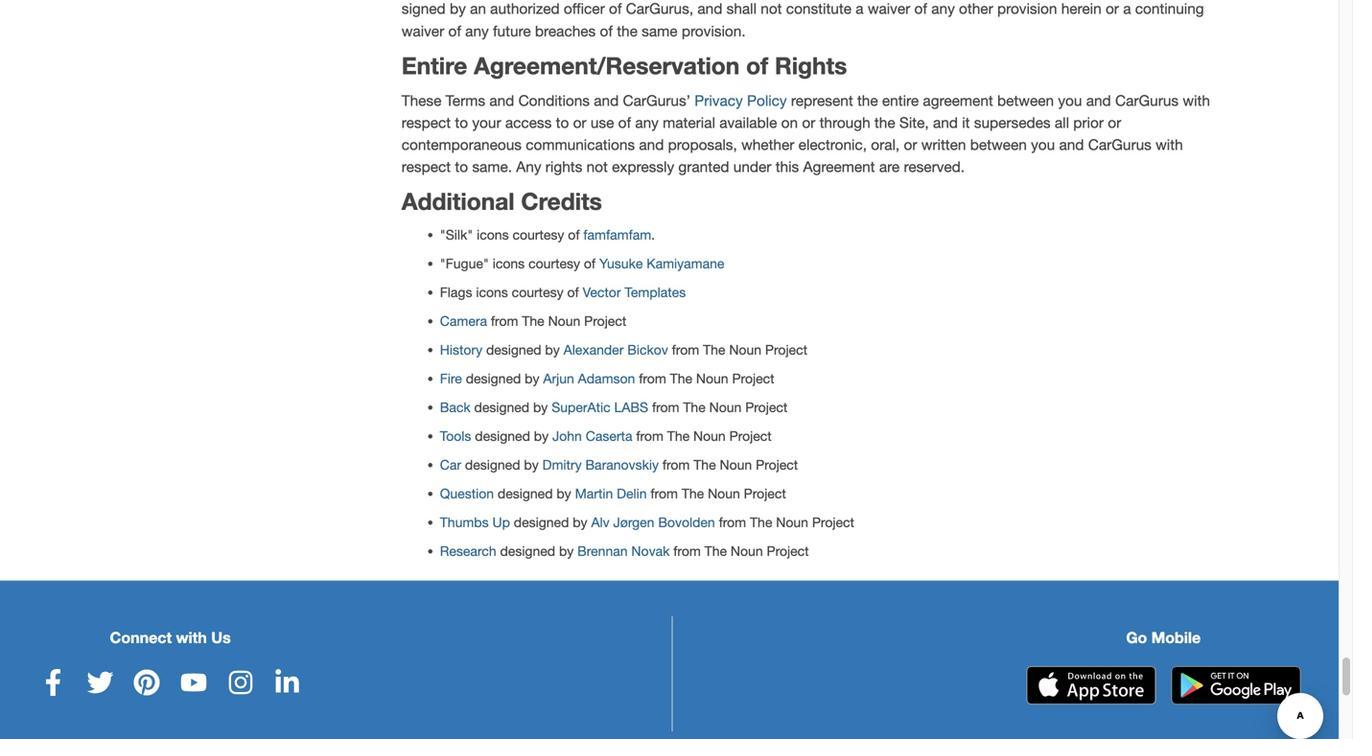 Task type: locate. For each thing, give the bounding box(es) containing it.
are
[[879, 158, 900, 176]]

you up all
[[1058, 92, 1082, 109]]

designed right back link
[[474, 400, 529, 415]]

access
[[505, 114, 552, 131]]

0 vertical spatial icons
[[477, 227, 509, 243]]

vector templates link
[[583, 284, 686, 300]]

or up communications
[[573, 114, 586, 131]]

youtube image
[[180, 669, 207, 696]]

question designed by martin delin from the noun project
[[440, 486, 786, 502]]

from right bickov
[[672, 342, 699, 358]]

1 respect from the top
[[402, 114, 451, 131]]

of for vector
[[567, 284, 579, 300]]

the for martin delin
[[682, 486, 704, 502]]

us
[[211, 629, 231, 647]]

you down all
[[1031, 136, 1055, 153]]

proposals,
[[668, 136, 737, 153]]

or
[[573, 114, 586, 131], [802, 114, 815, 131], [1108, 114, 1121, 131], [904, 136, 917, 153]]

of left any
[[618, 114, 631, 131]]

yusuke
[[599, 256, 643, 271]]

noun for martin delin
[[708, 486, 740, 502]]

novak
[[631, 543, 670, 559]]

back
[[440, 400, 471, 415]]

1 vertical spatial the
[[875, 114, 895, 131]]

0 vertical spatial you
[[1058, 92, 1082, 109]]

whether
[[741, 136, 794, 153]]

to
[[455, 114, 468, 131], [556, 114, 569, 131], [455, 158, 468, 176]]

2 vertical spatial with
[[176, 629, 207, 647]]

designed right tools
[[475, 428, 530, 444]]

designed up question link
[[465, 457, 520, 473]]

the up through
[[857, 92, 878, 109]]

from right camera link
[[491, 313, 518, 329]]

"silk"
[[440, 227, 473, 243]]

connect
[[110, 629, 172, 647]]

on
[[781, 114, 798, 131]]

icons for flags
[[476, 284, 508, 300]]

designed down up at left
[[500, 543, 555, 559]]

tools designed by john caserta from the noun project
[[440, 428, 772, 444]]

by left arjun at the bottom
[[525, 371, 539, 387]]

0 vertical spatial respect
[[402, 114, 451, 131]]

policy
[[747, 92, 787, 109]]

with
[[1183, 92, 1210, 109], [1156, 136, 1183, 153], [176, 629, 207, 647]]

from right bovolden
[[719, 515, 746, 530]]

available
[[719, 114, 777, 131]]

2 vertical spatial courtesy
[[512, 284, 564, 300]]

research designed by brennan novak from the noun project
[[440, 543, 809, 559]]

noun
[[548, 313, 580, 329], [729, 342, 761, 358], [696, 371, 728, 387], [709, 400, 742, 415], [693, 428, 726, 444], [720, 457, 752, 473], [708, 486, 740, 502], [776, 515, 808, 530], [731, 543, 763, 559]]

by down arjun at the bottom
[[533, 400, 548, 415]]

from right baranovskiy
[[663, 457, 690, 473]]

courtesy down "silk" icons courtesy of famfamfam .
[[528, 256, 580, 271]]

designed for research
[[500, 543, 555, 559]]

icons right "fugue"
[[493, 256, 525, 271]]

arjun
[[543, 371, 574, 387]]

from
[[491, 313, 518, 329], [672, 342, 699, 358], [639, 371, 666, 387], [652, 400, 679, 415], [636, 428, 664, 444], [663, 457, 690, 473], [651, 486, 678, 502], [719, 515, 746, 530], [673, 543, 701, 559]]

of for yusuke
[[584, 256, 596, 271]]

rights
[[775, 51, 847, 80]]

of up "fugue" icons courtesy of yusuke kamiyamane
[[568, 227, 580, 243]]

from down bovolden
[[673, 543, 701, 559]]

supersedes
[[974, 114, 1051, 131]]

courtesy down credits
[[513, 227, 564, 243]]

question link
[[440, 486, 494, 502]]

you
[[1058, 92, 1082, 109], [1031, 136, 1055, 153]]

from down labs
[[636, 428, 664, 444]]

1 horizontal spatial you
[[1058, 92, 1082, 109]]

1 vertical spatial respect
[[402, 158, 451, 176]]

by left john
[[534, 428, 549, 444]]

back designed by superatic labs from the noun project
[[440, 400, 788, 415]]

icons down additional credits
[[477, 227, 509, 243]]

icons for "silk"
[[477, 227, 509, 243]]

martin delin link
[[575, 486, 647, 502]]

bickov
[[627, 342, 668, 358]]

fire designed by arjun adamson from the noun project
[[440, 371, 774, 387]]

brennan
[[577, 543, 628, 559]]

twitter image
[[87, 669, 114, 696]]

and left the it
[[933, 114, 958, 131]]

yusuke kamiyamane link
[[599, 256, 724, 271]]

granted
[[678, 158, 729, 176]]

icons
[[477, 227, 509, 243], [493, 256, 525, 271], [476, 284, 508, 300]]

by for alexander
[[545, 342, 560, 358]]

camera
[[440, 313, 487, 329]]

research link
[[440, 543, 496, 559]]

from right labs
[[652, 400, 679, 415]]

designed for fire
[[466, 371, 521, 387]]

the
[[857, 92, 878, 109], [875, 114, 895, 131]]

history designed by alexander bickov from the noun project
[[440, 342, 807, 358]]

between up "supersedes"
[[997, 92, 1054, 109]]

noun for superatic labs
[[709, 400, 742, 415]]

rights
[[545, 158, 582, 176]]

additional credits
[[402, 187, 602, 215]]

1 vertical spatial you
[[1031, 136, 1055, 153]]

to up the contemporaneous
[[455, 114, 468, 131]]

of left vector
[[567, 284, 579, 300]]

by up arjun at the bottom
[[545, 342, 560, 358]]

john caserta link
[[552, 428, 632, 444]]

0 horizontal spatial you
[[1031, 136, 1055, 153]]

delin
[[617, 486, 647, 502]]

and down any
[[639, 136, 664, 153]]

instagram image
[[227, 669, 254, 696]]

icons right flags
[[476, 284, 508, 300]]

contemporaneous
[[402, 136, 522, 153]]

designed right up at left
[[514, 515, 569, 530]]

john
[[552, 428, 582, 444]]

the for arjun adamson
[[670, 371, 692, 387]]

1 vertical spatial with
[[1156, 136, 1183, 153]]

project for tools designed by john caserta from the noun project
[[729, 428, 772, 444]]

of inside represent the entire agreement between you and cargurus with respect to your access to or use of any material available on or through the site, and it supersedes all prior or contemporaneous communications and proposals, whether electronic, oral, or written between you and cargurus with respect to same. any rights not expressly granted under this agreement are reserved.
[[618, 114, 631, 131]]

by down dmitry at bottom left
[[557, 486, 571, 502]]

thumbs
[[440, 515, 489, 530]]

1 vertical spatial courtesy
[[528, 256, 580, 271]]

communications
[[526, 136, 635, 153]]

conditions
[[518, 92, 590, 109]]

cargurus'
[[623, 92, 690, 109]]

project for back designed by superatic labs from the noun project
[[745, 400, 788, 415]]

mobile
[[1152, 629, 1201, 647]]

any
[[635, 114, 659, 131]]

0 vertical spatial courtesy
[[513, 227, 564, 243]]

agreement
[[923, 92, 993, 109]]

caserta
[[586, 428, 632, 444]]

agreement
[[803, 158, 875, 176]]

designed right 'fire'
[[466, 371, 521, 387]]

and
[[489, 92, 514, 109], [594, 92, 619, 109], [1086, 92, 1111, 109], [933, 114, 958, 131], [639, 136, 664, 153], [1059, 136, 1084, 153]]

written
[[921, 136, 966, 153]]

project
[[584, 313, 626, 329], [765, 342, 807, 358], [732, 371, 774, 387], [745, 400, 788, 415], [729, 428, 772, 444], [756, 457, 798, 473], [744, 486, 786, 502], [812, 515, 854, 530], [767, 543, 809, 559]]

of up vector
[[584, 256, 596, 271]]

by left dmitry at bottom left
[[524, 457, 539, 473]]

"silk" icons courtesy of famfamfam .
[[440, 227, 655, 243]]

from down bickov
[[639, 371, 666, 387]]

designed down camera from the noun project on the top left
[[486, 342, 541, 358]]

from for alexander bickov
[[672, 342, 699, 358]]

respect down these
[[402, 114, 451, 131]]

the for alexander bickov
[[703, 342, 725, 358]]

get it on google play image
[[1171, 667, 1301, 705]]

between down "supersedes"
[[970, 136, 1027, 153]]

question
[[440, 486, 494, 502]]

noun for dmitry baranovskiy
[[720, 457, 752, 473]]

the for john caserta
[[667, 428, 690, 444]]

thumbs up designed by alv jørgen bovolden from the noun project
[[440, 515, 854, 530]]

famfamfam link
[[583, 227, 651, 243]]

2 vertical spatial icons
[[476, 284, 508, 300]]

privacy policy link
[[695, 92, 787, 109]]

the
[[522, 313, 544, 329], [703, 342, 725, 358], [670, 371, 692, 387], [683, 400, 706, 415], [667, 428, 690, 444], [694, 457, 716, 473], [682, 486, 704, 502], [750, 515, 772, 530], [705, 543, 727, 559]]

by for brennan
[[559, 543, 574, 559]]

dmitry
[[542, 457, 582, 473]]

labs
[[614, 400, 648, 415]]

by
[[545, 342, 560, 358], [525, 371, 539, 387], [533, 400, 548, 415], [534, 428, 549, 444], [524, 457, 539, 473], [557, 486, 571, 502], [573, 515, 587, 530], [559, 543, 574, 559]]

up
[[492, 515, 510, 530]]

represent
[[791, 92, 853, 109]]

go
[[1126, 629, 1147, 647]]

by for dmitry
[[524, 457, 539, 473]]

from up alv jørgen bovolden "link"
[[651, 486, 678, 502]]

0 vertical spatial with
[[1183, 92, 1210, 109]]

1 vertical spatial cargurus
[[1088, 136, 1152, 153]]

respect down the contemporaneous
[[402, 158, 451, 176]]

the up oral,
[[875, 114, 895, 131]]

courtesy up camera from the noun project on the top left
[[512, 284, 564, 300]]

of
[[746, 51, 768, 80], [618, 114, 631, 131], [568, 227, 580, 243], [584, 256, 596, 271], [567, 284, 579, 300]]

designed for history
[[486, 342, 541, 358]]

expressly
[[612, 158, 674, 176]]

designed up up at left
[[498, 486, 553, 502]]

project for car designed by dmitry baranovskiy from the noun project
[[756, 457, 798, 473]]

from for brennan novak
[[673, 543, 701, 559]]

by left brennan
[[559, 543, 574, 559]]

project for research designed by brennan novak from the noun project
[[767, 543, 809, 559]]

1 vertical spatial icons
[[493, 256, 525, 271]]

credits
[[521, 187, 602, 215]]

by left alv
[[573, 515, 587, 530]]

camera link
[[440, 313, 487, 329]]

the for brennan novak
[[705, 543, 727, 559]]



Task type: vqa. For each thing, say whether or not it's contained in the screenshot.
START PURCHASE button to the left
no



Task type: describe. For each thing, give the bounding box(es) containing it.
by for john
[[534, 428, 549, 444]]

noun for john caserta
[[693, 428, 726, 444]]

history
[[440, 342, 482, 358]]

from for martin delin
[[651, 486, 678, 502]]

download on the app store image
[[1026, 667, 1156, 705]]

0 vertical spatial the
[[857, 92, 878, 109]]

by for arjun
[[525, 371, 539, 387]]

camera from the noun project
[[440, 313, 626, 329]]

arjun adamson link
[[543, 371, 635, 387]]

alexander bickov link
[[564, 342, 668, 358]]

entire
[[882, 92, 919, 109]]

from for superatic labs
[[652, 400, 679, 415]]

project for question designed by martin delin from the noun project
[[744, 486, 786, 502]]

or right prior
[[1108, 114, 1121, 131]]

terms
[[446, 92, 485, 109]]

courtesy for flags icons courtesy of
[[512, 284, 564, 300]]

this
[[776, 158, 799, 176]]

designed for car
[[465, 457, 520, 473]]

prior
[[1073, 114, 1104, 131]]

martin
[[575, 486, 613, 502]]

courtesy for "fugue" icons courtesy of
[[528, 256, 580, 271]]

of up the policy
[[746, 51, 768, 80]]

.
[[651, 227, 655, 243]]

vector
[[583, 284, 621, 300]]

it
[[962, 114, 970, 131]]

fire
[[440, 371, 462, 387]]

baranovskiy
[[585, 457, 659, 473]]

and up use
[[594, 92, 619, 109]]

1 vertical spatial between
[[970, 136, 1027, 153]]

to down conditions
[[556, 114, 569, 131]]

from for john caserta
[[636, 428, 664, 444]]

these terms and conditions and cargurus' privacy policy
[[402, 92, 787, 109]]

project for history designed by alexander bickov from the noun project
[[765, 342, 807, 358]]

the for superatic labs
[[683, 400, 706, 415]]

kamiyamane
[[647, 256, 724, 271]]

these
[[402, 92, 442, 109]]

and up your
[[489, 92, 514, 109]]

represent the entire agreement between you and cargurus with respect to your access to or use of any material available on or through the site, and it supersedes all prior or contemporaneous communications and proposals, whether electronic, oral, or written between you and cargurus with respect to same. any rights not expressly granted under this agreement are reserved.
[[402, 92, 1210, 176]]

and down all
[[1059, 136, 1084, 153]]

by for martin
[[557, 486, 571, 502]]

entire agreement/reservation of rights
[[402, 51, 847, 80]]

designed for question
[[498, 486, 553, 502]]

flags icons courtesy of vector templates
[[440, 284, 686, 300]]

electronic,
[[799, 136, 867, 153]]

icons for "fugue"
[[493, 256, 525, 271]]

superatic
[[552, 400, 611, 415]]

your
[[472, 114, 501, 131]]

dmitry baranovskiy link
[[542, 457, 659, 473]]

tools
[[440, 428, 471, 444]]

"fugue" icons courtesy of yusuke kamiyamane
[[440, 256, 724, 271]]

car designed by dmitry baranovskiy from the noun project
[[440, 457, 798, 473]]

pinterest image
[[133, 669, 160, 696]]

material
[[663, 114, 715, 131]]

or right on
[[802, 114, 815, 131]]

by for superatic
[[533, 400, 548, 415]]

connect with us
[[110, 629, 231, 647]]

jørgen
[[613, 515, 654, 530]]

brennan novak link
[[577, 543, 670, 559]]

0 vertical spatial between
[[997, 92, 1054, 109]]

or down site,
[[904, 136, 917, 153]]

not
[[587, 158, 608, 176]]

facebook image
[[40, 669, 67, 696]]

additional
[[402, 187, 515, 215]]

entire
[[402, 51, 467, 80]]

car link
[[440, 457, 461, 473]]

of for famfamfam
[[568, 227, 580, 243]]

famfamfam
[[583, 227, 651, 243]]

0 vertical spatial cargurus
[[1115, 92, 1179, 109]]

all
[[1055, 114, 1069, 131]]

and up prior
[[1086, 92, 1111, 109]]

the for dmitry baranovskiy
[[694, 457, 716, 473]]

same.
[[472, 158, 512, 176]]

history link
[[440, 342, 482, 358]]

superatic labs link
[[552, 400, 648, 415]]

privacy
[[695, 92, 743, 109]]

oral,
[[871, 136, 900, 153]]

reserved.
[[904, 158, 965, 176]]

fire link
[[440, 371, 462, 387]]

noun for alexander bickov
[[729, 342, 761, 358]]

research
[[440, 543, 496, 559]]

through
[[820, 114, 870, 131]]

back link
[[440, 400, 471, 415]]

noun for arjun adamson
[[696, 371, 728, 387]]

alexander
[[564, 342, 624, 358]]

to down the contemporaneous
[[455, 158, 468, 176]]

from for arjun adamson
[[639, 371, 666, 387]]

designed for tools
[[475, 428, 530, 444]]

bovolden
[[658, 515, 715, 530]]

alv
[[591, 515, 610, 530]]

templates
[[625, 284, 686, 300]]

thumbs up link
[[440, 515, 510, 530]]

under
[[733, 158, 771, 176]]

linkedin image
[[274, 669, 301, 696]]

noun for brennan novak
[[731, 543, 763, 559]]

agreement/reservation
[[474, 51, 740, 80]]

alv jørgen bovolden link
[[591, 515, 715, 530]]

designed for back
[[474, 400, 529, 415]]

tools link
[[440, 428, 471, 444]]

flags
[[440, 284, 472, 300]]

site,
[[899, 114, 929, 131]]

project for fire designed by arjun adamson from the noun project
[[732, 371, 774, 387]]

from for dmitry baranovskiy
[[663, 457, 690, 473]]

2 respect from the top
[[402, 158, 451, 176]]

car
[[440, 457, 461, 473]]



